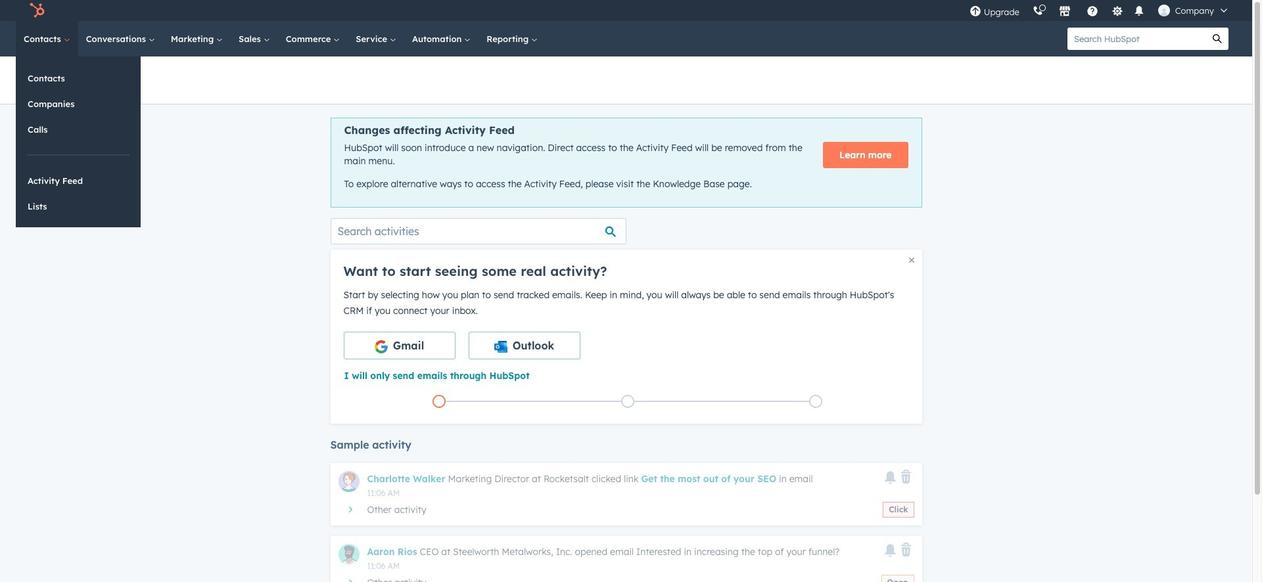 Task type: locate. For each thing, give the bounding box(es) containing it.
onboarding.steps.finalstep.title image
[[813, 399, 820, 406]]

None checkbox
[[344, 332, 456, 360], [469, 332, 580, 360], [344, 332, 456, 360], [469, 332, 580, 360]]

Search HubSpot search field
[[1068, 28, 1207, 50]]

menu
[[963, 0, 1237, 21]]

list
[[345, 393, 911, 411]]



Task type: describe. For each thing, give the bounding box(es) containing it.
marketplaces image
[[1060, 6, 1071, 18]]

Search activities search field
[[331, 218, 627, 245]]

onboarding.steps.sendtrackedemailingmail.title image
[[625, 399, 631, 406]]

contacts menu
[[16, 57, 141, 228]]

close image
[[909, 258, 915, 263]]

jacob simon image
[[1159, 5, 1171, 16]]



Task type: vqa. For each thing, say whether or not it's contained in the screenshot.
Made
no



